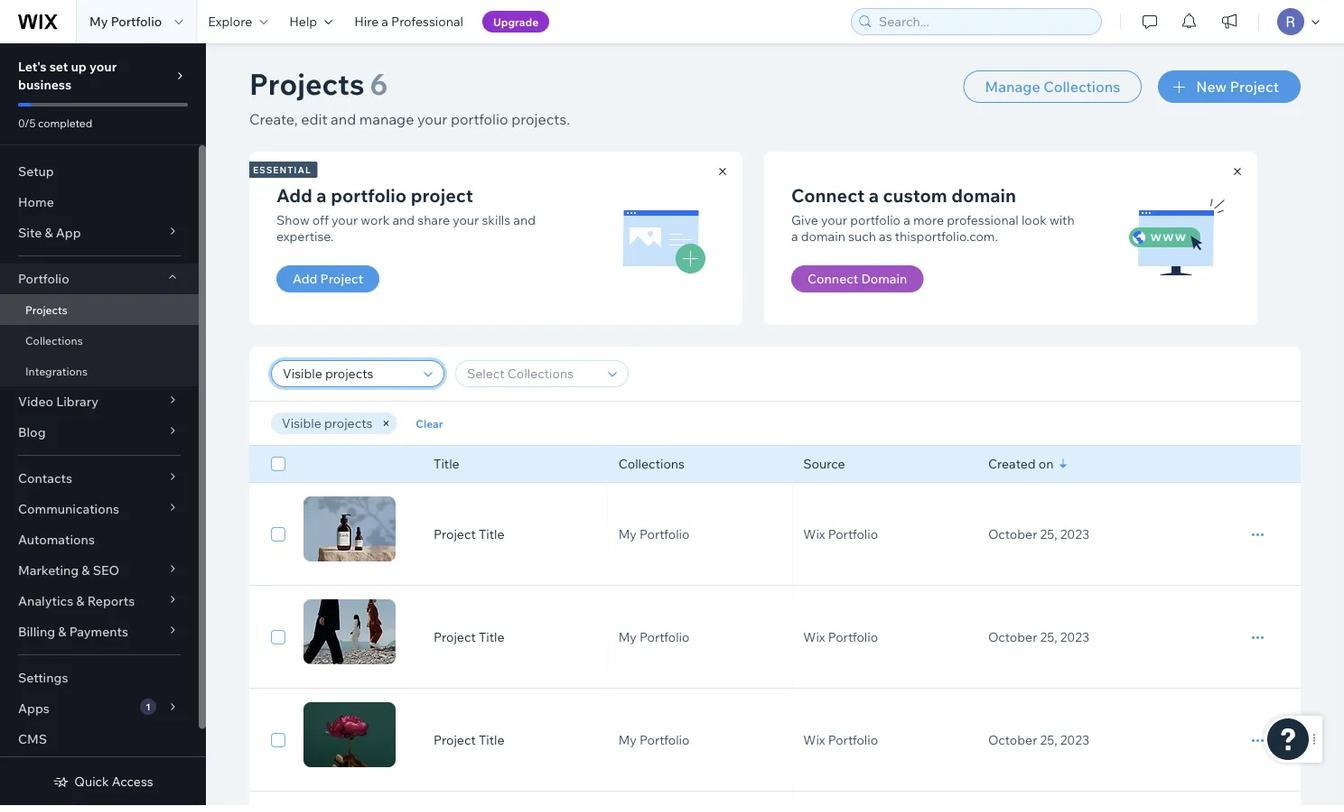 Task type: vqa. For each thing, say whether or not it's contained in the screenshot.
DON'T at the bottom
no



Task type: describe. For each thing, give the bounding box(es) containing it.
payments
[[69, 624, 128, 640]]

october 25, 2023 for 3rd project title image from the top of the page
[[988, 733, 1089, 748]]

communications button
[[0, 494, 199, 525]]

business
[[18, 77, 72, 93]]

source
[[803, 456, 845, 472]]

completed
[[38, 116, 92, 130]]

wix portfolio for 3rd project title image from the top of the page
[[803, 733, 878, 748]]

new
[[1196, 78, 1227, 96]]

billing & payments button
[[0, 617, 199, 648]]

projects for projects 6 create, edit and manage your portfolio projects.
[[249, 65, 364, 102]]

custom
[[883, 184, 947, 206]]

work
[[361, 212, 390, 228]]

sidebar element
[[0, 43, 206, 807]]

reports
[[87, 594, 135, 609]]

billing
[[18, 624, 55, 640]]

new project button
[[1158, 70, 1301, 103]]

add project button
[[276, 266, 380, 293]]

setup
[[18, 164, 54, 179]]

manage collections
[[985, 78, 1120, 96]]

look
[[1022, 212, 1047, 228]]

upgrade
[[493, 15, 539, 28]]

more
[[913, 212, 944, 228]]

hire a professional link
[[343, 0, 474, 43]]

2 horizontal spatial and
[[513, 212, 536, 228]]

video library
[[18, 394, 98, 410]]

site & app
[[18, 225, 81, 241]]

give
[[791, 212, 818, 228]]

marketing & seo button
[[0, 556, 199, 586]]

2 project title image from the top
[[304, 600, 396, 665]]

access
[[112, 774, 153, 790]]

collections inside button
[[1044, 78, 1120, 96]]

integrations link
[[0, 356, 199, 387]]

apps
[[18, 701, 49, 717]]

my for second project title image from the bottom of the page
[[618, 630, 637, 645]]

off
[[312, 212, 329, 228]]

hire
[[354, 14, 379, 29]]

manage
[[359, 110, 414, 128]]

my portfolio for 3rd project title image from the bottom
[[618, 527, 690, 542]]

your inside connect a custom domain give your portfolio a more professional look with a domain such as thisportfolio.com.
[[821, 212, 847, 228]]

project title for second project title image from the bottom of the page
[[434, 630, 505, 645]]

professional
[[947, 212, 1019, 228]]

analytics
[[18, 594, 73, 609]]

october 25, 2023 for second project title image from the bottom of the page
[[988, 630, 1089, 645]]

contacts
[[18, 471, 72, 486]]

Project Visibility field
[[277, 361, 418, 387]]

video
[[18, 394, 53, 410]]

2023 for second project title image from the bottom of the page
[[1060, 630, 1089, 645]]

collections inside sidebar element
[[25, 334, 83, 347]]

25, for 3rd project title image from the bottom
[[1040, 527, 1057, 542]]

set
[[49, 59, 68, 75]]

essential
[[253, 164, 311, 175]]

marketing
[[18, 563, 79, 579]]

setup link
[[0, 156, 199, 187]]

expertise.
[[276, 229, 334, 244]]

show
[[276, 212, 310, 228]]

wix for second project title image from the bottom of the page
[[803, 630, 825, 645]]

title for 3rd project title image from the bottom
[[479, 527, 505, 542]]

and inside projects 6 create, edit and manage your portfolio projects.
[[331, 110, 356, 128]]

billing & payments
[[18, 624, 128, 640]]

project
[[411, 184, 473, 206]]

projects 6 create, edit and manage your portfolio projects.
[[249, 65, 570, 128]]

my portfolio for 3rd project title image from the top of the page
[[618, 733, 690, 748]]

2023 for 3rd project title image from the top of the page
[[1060, 733, 1089, 748]]

with
[[1050, 212, 1075, 228]]

thisportfolio.com.
[[895, 229, 998, 244]]

quick access button
[[53, 774, 153, 790]]

connect domain
[[808, 271, 907, 287]]

october for 3rd project title image from the bottom
[[988, 527, 1037, 542]]

your left skills
[[453, 212, 479, 228]]

2023 for 3rd project title image from the bottom
[[1060, 527, 1089, 542]]

let's
[[18, 59, 47, 75]]

october 25, 2023 for 3rd project title image from the bottom
[[988, 527, 1089, 542]]

settings
[[18, 670, 68, 686]]

projects for projects
[[25, 303, 68, 317]]

marketing & seo
[[18, 563, 119, 579]]

25, for 3rd project title image from the top of the page
[[1040, 733, 1057, 748]]

home
[[18, 194, 54, 210]]

a for portfolio
[[317, 184, 327, 206]]

domain
[[861, 271, 907, 287]]

project title for 3rd project title image from the top of the page
[[434, 733, 505, 748]]

professional
[[391, 14, 463, 29]]

portfolio inside portfolio popup button
[[18, 271, 69, 287]]

projects.
[[512, 110, 570, 128]]

portfolio button
[[0, 264, 199, 294]]

0/5 completed
[[18, 116, 92, 130]]

add project
[[293, 271, 363, 287]]

contacts button
[[0, 463, 199, 494]]

wix for 3rd project title image from the top of the page
[[803, 733, 825, 748]]

add a portfolio project show off your work and share your skills and expertise.
[[276, 184, 536, 244]]

created
[[988, 456, 1036, 472]]

add for a
[[276, 184, 312, 206]]



Task type: locate. For each thing, give the bounding box(es) containing it.
list containing add a portfolio project
[[247, 152, 1301, 325]]

0 vertical spatial 25,
[[1040, 527, 1057, 542]]

3 october from the top
[[988, 733, 1037, 748]]

a up the off
[[317, 184, 327, 206]]

1 horizontal spatial portfolio
[[451, 110, 508, 128]]

0 vertical spatial connect
[[791, 184, 865, 206]]

3 2023 from the top
[[1060, 733, 1089, 748]]

and right skills
[[513, 212, 536, 228]]

1 october 25, 2023 from the top
[[988, 527, 1089, 542]]

portfolio
[[451, 110, 508, 128], [331, 184, 407, 206], [850, 212, 901, 228]]

automations link
[[0, 525, 199, 556]]

1 25, from the top
[[1040, 527, 1057, 542]]

1 vertical spatial connect
[[808, 271, 858, 287]]

1 vertical spatial october
[[988, 630, 1037, 645]]

video library button
[[0, 387, 199, 417]]

a right hire
[[382, 14, 388, 29]]

2 vertical spatial october 25, 2023
[[988, 733, 1089, 748]]

projects inside sidebar element
[[25, 303, 68, 317]]

2 october from the top
[[988, 630, 1037, 645]]

Select Collections field
[[462, 361, 603, 387]]

1 vertical spatial 25,
[[1040, 630, 1057, 645]]

3 project title image from the top
[[304, 703, 396, 768]]

your right the off
[[332, 212, 358, 228]]

wix portfolio for second project title image from the bottom of the page
[[803, 630, 878, 645]]

projects link
[[0, 294, 199, 325]]

0 vertical spatial 2023
[[1060, 527, 1089, 542]]

add inside button
[[293, 271, 317, 287]]

1 vertical spatial october 25, 2023
[[988, 630, 1089, 645]]

1 wix portfolio from the top
[[803, 527, 878, 542]]

add inside 'add a portfolio project show off your work and share your skills and expertise.'
[[276, 184, 312, 206]]

& inside the billing & payments popup button
[[58, 624, 66, 640]]

help button
[[278, 0, 343, 43]]

0 vertical spatial portfolio
[[451, 110, 508, 128]]

0 vertical spatial projects
[[249, 65, 364, 102]]

2 vertical spatial 25,
[[1040, 733, 1057, 748]]

analytics & reports button
[[0, 586, 199, 617]]

a inside 'add a portfolio project show off your work and share your skills and expertise.'
[[317, 184, 327, 206]]

title for second project title image from the bottom of the page
[[479, 630, 505, 645]]

& for billing
[[58, 624, 66, 640]]

a left more
[[903, 212, 910, 228]]

your right manage
[[417, 110, 447, 128]]

site & app button
[[0, 218, 199, 248]]

1 horizontal spatial domain
[[951, 184, 1016, 206]]

2 horizontal spatial collections
[[1044, 78, 1120, 96]]

0 horizontal spatial collections
[[25, 334, 83, 347]]

portfolio inside connect a custom domain give your portfolio a more professional look with a domain such as thisportfolio.com.
[[850, 212, 901, 228]]

project title
[[434, 527, 505, 542], [434, 630, 505, 645], [434, 733, 505, 748]]

my for 3rd project title image from the bottom
[[618, 527, 637, 542]]

3 october 25, 2023 from the top
[[988, 733, 1089, 748]]

& left the seo at the left bottom
[[82, 563, 90, 579]]

2 horizontal spatial portfolio
[[850, 212, 901, 228]]

your right give
[[821, 212, 847, 228]]

2 project title from the top
[[434, 630, 505, 645]]

2 25, from the top
[[1040, 630, 1057, 645]]

blog button
[[0, 417, 199, 448]]

2 vertical spatial 2023
[[1060, 733, 1089, 748]]

blog
[[18, 425, 46, 440]]

communications
[[18, 501, 119, 517]]

connect inside connect a custom domain give your portfolio a more professional look with a domain such as thisportfolio.com.
[[791, 184, 865, 206]]

0 vertical spatial domain
[[951, 184, 1016, 206]]

& right the 'billing'
[[58, 624, 66, 640]]

project title image
[[304, 497, 396, 562], [304, 600, 396, 665], [304, 703, 396, 768]]

1 october from the top
[[988, 527, 1037, 542]]

& for marketing
[[82, 563, 90, 579]]

1 vertical spatial collections
[[25, 334, 83, 347]]

quick access
[[74, 774, 153, 790]]

1 wix from the top
[[803, 527, 825, 542]]

1 vertical spatial project title
[[434, 630, 505, 645]]

and right edit
[[331, 110, 356, 128]]

1 vertical spatial wix
[[803, 630, 825, 645]]

edit
[[301, 110, 327, 128]]

october 25, 2023
[[988, 527, 1089, 542], [988, 630, 1089, 645], [988, 733, 1089, 748]]

upgrade button
[[482, 11, 549, 33]]

& left reports on the bottom of page
[[76, 594, 84, 609]]

your right up
[[89, 59, 117, 75]]

hire a professional
[[354, 14, 463, 29]]

6
[[370, 65, 388, 102]]

0 vertical spatial wix
[[803, 527, 825, 542]]

2 wix portfolio from the top
[[803, 630, 878, 645]]

seo
[[93, 563, 119, 579]]

& inside site & app popup button
[[45, 225, 53, 241]]

0 horizontal spatial domain
[[801, 229, 845, 244]]

connect left domain
[[808, 271, 858, 287]]

analytics & reports
[[18, 594, 135, 609]]

up
[[71, 59, 87, 75]]

1 vertical spatial projects
[[25, 303, 68, 317]]

0 vertical spatial october
[[988, 527, 1037, 542]]

2 vertical spatial project title
[[434, 733, 505, 748]]

and right work
[[392, 212, 415, 228]]

0 vertical spatial collections
[[1044, 78, 1120, 96]]

1 project title image from the top
[[304, 497, 396, 562]]

clear button
[[402, 413, 457, 435]]

1 horizontal spatial and
[[392, 212, 415, 228]]

my for 3rd project title image from the top of the page
[[618, 733, 637, 748]]

1 horizontal spatial collections
[[618, 456, 685, 472]]

october for 3rd project title image from the top of the page
[[988, 733, 1037, 748]]

share
[[418, 212, 450, 228]]

october for second project title image from the bottom of the page
[[988, 630, 1037, 645]]

cms link
[[0, 724, 199, 755]]

title for 3rd project title image from the top of the page
[[479, 733, 505, 748]]

3 wix portfolio from the top
[[803, 733, 878, 748]]

0 vertical spatial october 25, 2023
[[988, 527, 1089, 542]]

2 vertical spatial wix
[[803, 733, 825, 748]]

on
[[1039, 456, 1054, 472]]

as
[[879, 229, 892, 244]]

& inside the analytics & reports dropdown button
[[76, 594, 84, 609]]

portfolio inside 'add a portfolio project show off your work and share your skills and expertise.'
[[331, 184, 407, 206]]

project
[[1230, 78, 1279, 96], [320, 271, 363, 287], [434, 527, 476, 542], [434, 630, 476, 645], [434, 733, 476, 748]]

2 october 25, 2023 from the top
[[988, 630, 1089, 645]]

0 vertical spatial wix portfolio
[[803, 527, 878, 542]]

wix for 3rd project title image from the bottom
[[803, 527, 825, 542]]

connect for a
[[791, 184, 865, 206]]

your inside projects 6 create, edit and manage your portfolio projects.
[[417, 110, 447, 128]]

& inside marketing & seo dropdown button
[[82, 563, 90, 579]]

2 2023 from the top
[[1060, 630, 1089, 645]]

visible
[[282, 416, 321, 431]]

and
[[331, 110, 356, 128], [392, 212, 415, 228], [513, 212, 536, 228]]

0/5
[[18, 116, 36, 130]]

domain down give
[[801, 229, 845, 244]]

create,
[[249, 110, 298, 128]]

add down the expertise.
[[293, 271, 317, 287]]

2 vertical spatial collections
[[618, 456, 685, 472]]

0 horizontal spatial portfolio
[[331, 184, 407, 206]]

projects
[[324, 416, 373, 431]]

manage
[[985, 78, 1040, 96]]

new project
[[1196, 78, 1279, 96]]

project inside button
[[1230, 78, 1279, 96]]

help
[[289, 14, 317, 29]]

add up show on the left of the page
[[276, 184, 312, 206]]

cms
[[18, 732, 47, 748]]

a for professional
[[382, 14, 388, 29]]

such
[[848, 229, 876, 244]]

1 project title from the top
[[434, 527, 505, 542]]

app
[[56, 225, 81, 241]]

1 2023 from the top
[[1060, 527, 1089, 542]]

None checkbox
[[271, 730, 285, 752]]

collections
[[1044, 78, 1120, 96], [25, 334, 83, 347], [618, 456, 685, 472]]

1 horizontal spatial projects
[[249, 65, 364, 102]]

projects down portfolio popup button
[[25, 303, 68, 317]]

portfolio
[[111, 14, 162, 29], [18, 271, 69, 287], [640, 527, 690, 542], [828, 527, 878, 542], [640, 630, 690, 645], [828, 630, 878, 645], [640, 733, 690, 748], [828, 733, 878, 748]]

3 project title from the top
[[434, 733, 505, 748]]

0 vertical spatial project title image
[[304, 497, 396, 562]]

my portfolio
[[89, 14, 162, 29], [618, 527, 690, 542], [618, 630, 690, 645], [618, 733, 690, 748]]

portfolio inside projects 6 create, edit and manage your portfolio projects.
[[451, 110, 508, 128]]

&
[[45, 225, 53, 241], [82, 563, 90, 579], [76, 594, 84, 609], [58, 624, 66, 640]]

0 horizontal spatial and
[[331, 110, 356, 128]]

library
[[56, 394, 98, 410]]

a
[[382, 14, 388, 29], [317, 184, 327, 206], [869, 184, 879, 206], [903, 212, 910, 228], [791, 229, 798, 244]]

1 vertical spatial project title image
[[304, 600, 396, 665]]

connect up give
[[791, 184, 865, 206]]

portfolio left the projects.
[[451, 110, 508, 128]]

project title for 3rd project title image from the bottom
[[434, 527, 505, 542]]

1 vertical spatial 2023
[[1060, 630, 1089, 645]]

let's set up your business
[[18, 59, 117, 93]]

1
[[146, 701, 150, 713]]

connect inside button
[[808, 271, 858, 287]]

explore
[[208, 14, 252, 29]]

None checkbox
[[271, 453, 285, 475], [271, 524, 285, 546], [271, 627, 285, 649], [271, 453, 285, 475], [271, 524, 285, 546], [271, 627, 285, 649]]

add
[[276, 184, 312, 206], [293, 271, 317, 287]]

2 vertical spatial project title image
[[304, 703, 396, 768]]

& for site
[[45, 225, 53, 241]]

skills
[[482, 212, 511, 228]]

a left custom
[[869, 184, 879, 206]]

my portfolio for second project title image from the bottom of the page
[[618, 630, 690, 645]]

projects up edit
[[249, 65, 364, 102]]

manage collections button
[[964, 70, 1142, 103]]

0 vertical spatial add
[[276, 184, 312, 206]]

1 vertical spatial wix portfolio
[[803, 630, 878, 645]]

2 vertical spatial portfolio
[[850, 212, 901, 228]]

& right site
[[45, 225, 53, 241]]

2 wix from the top
[[803, 630, 825, 645]]

your inside the let's set up your business
[[89, 59, 117, 75]]

automations
[[18, 532, 95, 548]]

created on button
[[988, 456, 1054, 472]]

project inside button
[[320, 271, 363, 287]]

visible projects
[[282, 416, 373, 431]]

settings link
[[0, 663, 199, 694]]

& for analytics
[[76, 594, 84, 609]]

portfolio up work
[[331, 184, 407, 206]]

0 vertical spatial project title
[[434, 527, 505, 542]]

a for custom
[[869, 184, 879, 206]]

portfolio up as
[[850, 212, 901, 228]]

projects inside projects 6 create, edit and manage your portfolio projects.
[[249, 65, 364, 102]]

a down give
[[791, 229, 798, 244]]

site
[[18, 225, 42, 241]]

1 vertical spatial domain
[[801, 229, 845, 244]]

your
[[89, 59, 117, 75], [417, 110, 447, 128], [332, 212, 358, 228], [453, 212, 479, 228], [821, 212, 847, 228]]

2 vertical spatial wix portfolio
[[803, 733, 878, 748]]

2 vertical spatial october
[[988, 733, 1037, 748]]

0 horizontal spatial projects
[[25, 303, 68, 317]]

3 25, from the top
[[1040, 733, 1057, 748]]

clear
[[416, 417, 443, 430]]

domain up professional
[[951, 184, 1016, 206]]

connect a custom domain give your portfolio a more professional look with a domain such as thisportfolio.com.
[[791, 184, 1075, 244]]

collections link
[[0, 325, 199, 356]]

1 vertical spatial portfolio
[[331, 184, 407, 206]]

integrations
[[25, 365, 88, 378]]

add for project
[[293, 271, 317, 287]]

3 wix from the top
[[803, 733, 825, 748]]

25, for second project title image from the bottom of the page
[[1040, 630, 1057, 645]]

connect for domain
[[808, 271, 858, 287]]

wix portfolio for 3rd project title image from the bottom
[[803, 527, 878, 542]]

list
[[247, 152, 1301, 325]]

1 vertical spatial add
[[293, 271, 317, 287]]

Search... field
[[874, 9, 1096, 34]]



